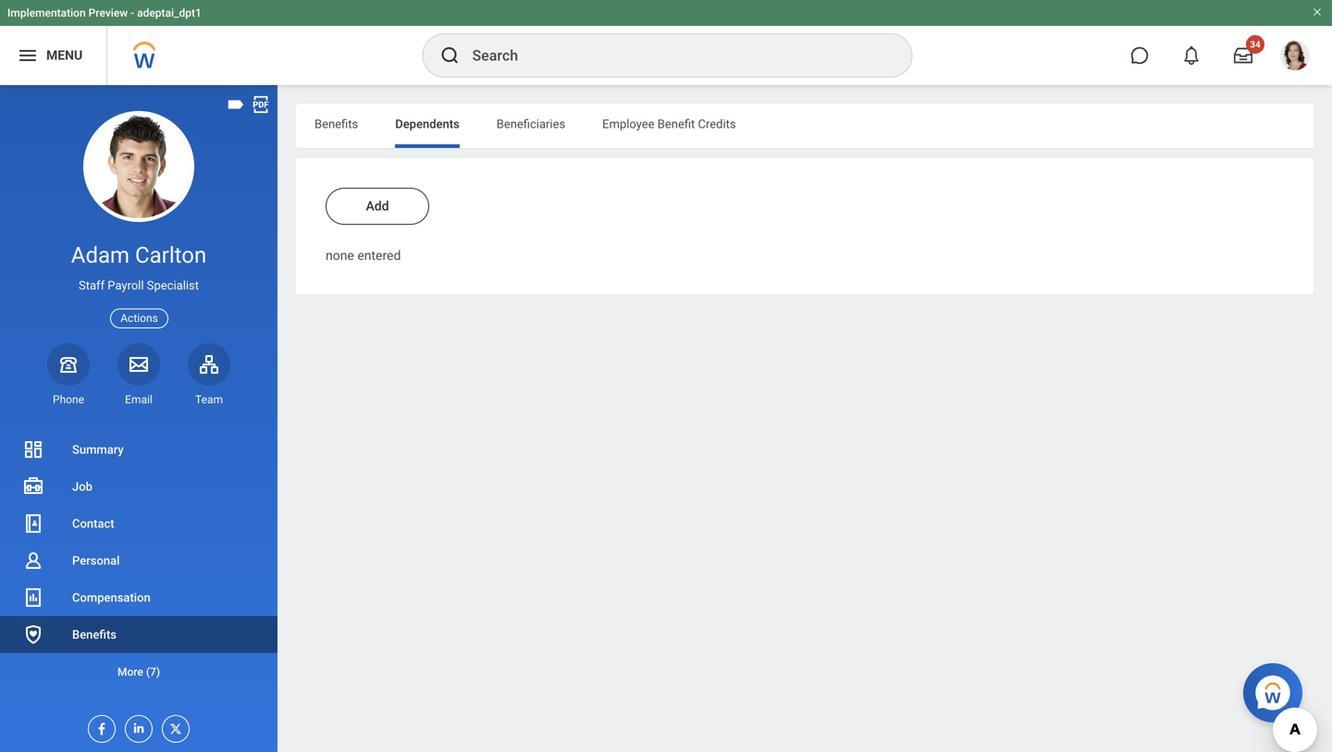 Task type: locate. For each thing, give the bounding box(es) containing it.
adeptai_dpt1
[[137, 6, 202, 19]]

more
[[117, 666, 143, 679]]

more (7) button
[[0, 653, 278, 690]]

summary
[[72, 443, 124, 457]]

notifications large image
[[1182, 46, 1201, 65]]

employee
[[602, 117, 655, 131]]

payroll
[[108, 279, 144, 292]]

list
[[0, 431, 278, 690]]

team link
[[188, 343, 230, 407]]

benefits inside tab list
[[315, 117, 358, 131]]

view printable version (pdf) image
[[251, 94, 271, 115]]

1 vertical spatial benefits
[[72, 628, 117, 642]]

staff
[[79, 279, 105, 292]]

personal
[[72, 554, 120, 568]]

view team image
[[198, 353, 220, 375]]

1 horizontal spatial benefits
[[315, 117, 358, 131]]

email button
[[117, 343, 160, 407]]

mail image
[[128, 353, 150, 375]]

adam
[[71, 242, 130, 268]]

contact
[[72, 517, 114, 531]]

benefits left dependents
[[315, 117, 358, 131]]

close environment banner image
[[1312, 6, 1323, 18]]

inbox large image
[[1234, 46, 1253, 65]]

facebook image
[[89, 716, 109, 736]]

tab list
[[296, 104, 1314, 148]]

0 horizontal spatial benefits
[[72, 628, 117, 642]]

carlton
[[135, 242, 206, 268]]

phone image
[[56, 353, 81, 375]]

profile logan mcneil image
[[1280, 41, 1310, 74]]

none
[[326, 248, 354, 263]]

more (7) button
[[0, 661, 278, 683]]

employee benefit credits
[[602, 117, 736, 131]]

0 vertical spatial benefits
[[315, 117, 358, 131]]

preview
[[89, 6, 128, 19]]

phone button
[[47, 343, 90, 407]]

job image
[[22, 476, 44, 498]]

-
[[131, 6, 134, 19]]

34
[[1250, 39, 1261, 50]]

entered
[[357, 248, 401, 263]]

benefits link
[[0, 616, 278, 653]]

compensation link
[[0, 579, 278, 616]]

compensation
[[72, 591, 151, 605]]

personal image
[[22, 550, 44, 572]]

adam carlton
[[71, 242, 206, 268]]

compensation image
[[22, 587, 44, 609]]

add
[[366, 198, 389, 214]]

benefits
[[315, 117, 358, 131], [72, 628, 117, 642]]

implementation preview -   adeptai_dpt1
[[7, 6, 202, 19]]

tag image
[[226, 94, 246, 115]]

linkedin image
[[126, 716, 146, 736]]

x image
[[163, 716, 183, 736]]

benefits down compensation
[[72, 628, 117, 642]]



Task type: vqa. For each thing, say whether or not it's contained in the screenshot.
tab list
yes



Task type: describe. For each thing, give the bounding box(es) containing it.
justify image
[[17, 44, 39, 67]]

email adam carlton element
[[117, 392, 160, 407]]

34 button
[[1223, 35, 1265, 76]]

(7)
[[146, 666, 160, 679]]

specialist
[[147, 279, 199, 292]]

actions
[[120, 312, 158, 325]]

Search Workday  search field
[[472, 35, 874, 76]]

more (7)
[[117, 666, 160, 679]]

menu banner
[[0, 0, 1332, 85]]

phone
[[53, 393, 84, 406]]

dependents
[[395, 117, 460, 131]]

phone adam carlton element
[[47, 392, 90, 407]]

none entered
[[326, 248, 401, 263]]

job
[[72, 480, 92, 494]]

summary image
[[22, 439, 44, 461]]

beneficiaries
[[497, 117, 565, 131]]

team
[[195, 393, 223, 406]]

benefits inside list
[[72, 628, 117, 642]]

benefit
[[658, 117, 695, 131]]

contact link
[[0, 505, 278, 542]]

job link
[[0, 468, 278, 505]]

tab list containing benefits
[[296, 104, 1314, 148]]

contact image
[[22, 513, 44, 535]]

search image
[[439, 44, 461, 67]]

menu
[[46, 48, 83, 63]]

staff payroll specialist
[[79, 279, 199, 292]]

list containing summary
[[0, 431, 278, 690]]

navigation pane region
[[0, 85, 278, 752]]

credits
[[698, 117, 736, 131]]

personal link
[[0, 542, 278, 579]]

menu button
[[0, 26, 107, 85]]

implementation
[[7, 6, 86, 19]]

add button
[[326, 188, 429, 225]]

actions button
[[110, 309, 168, 328]]

benefits image
[[22, 624, 44, 646]]

summary link
[[0, 431, 278, 468]]

team adam carlton element
[[188, 392, 230, 407]]

email
[[125, 393, 153, 406]]



